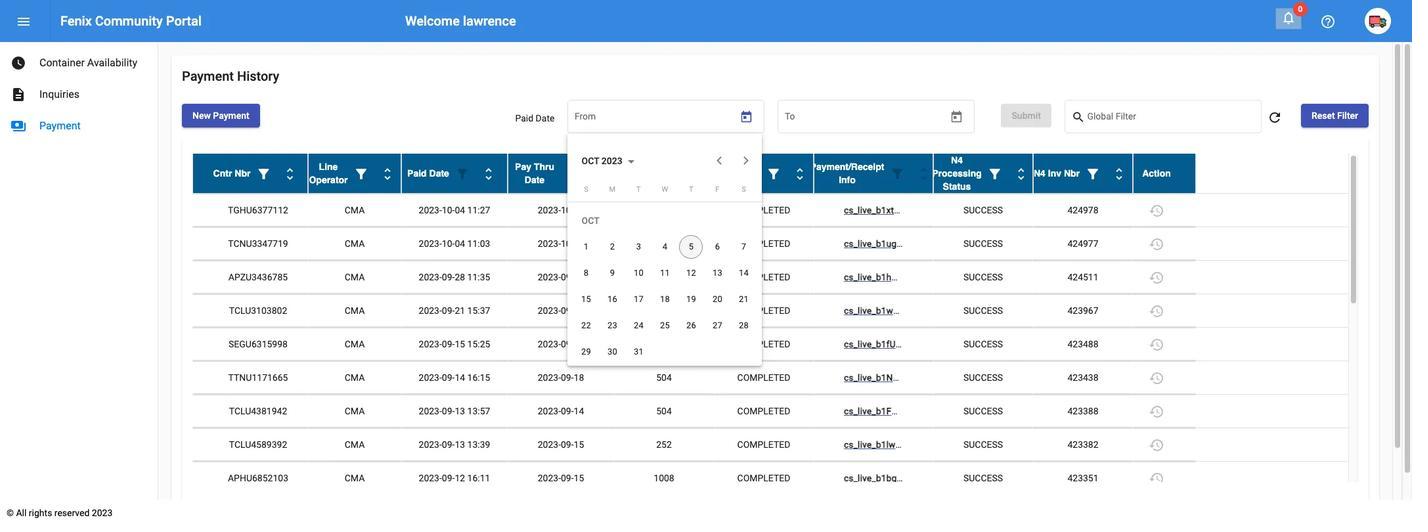 Task type: describe. For each thing, give the bounding box(es) containing it.
252 for 2023-09-15
[[656, 439, 672, 450]]

cs_live_b1w3osxhzsbg97fy0gmcjza73r2ybu9ghsobx40ee9v3wmt88vv0ttkbqk link
[[844, 305, 1187, 316]]

processing
[[932, 168, 982, 179]]

restore button for cs_live_b1ugcrsnvtccmyrvx5oktihzveetrp2m3nyoj9e4jbuha2gh8ybysxizqp
[[1144, 231, 1170, 257]]

payment/receipt
[[810, 162, 884, 172]]

1 restore row from the top
[[192, 194, 1349, 227]]

4 column header from the left
[[508, 154, 614, 193]]

monday element
[[599, 183, 626, 201]]

06 for 2023-10-04 11:27
[[574, 205, 584, 215]]

cs_live_b1lwbrtog9ttw1xhqlqwdnutdty0mpozi8fpxlvjzeqz8izqswwofodlia link
[[844, 439, 1170, 450]]

4 unfold_more button from the left
[[587, 160, 614, 187]]

29
[[581, 347, 591, 357]]

restore button for cs_live_b1lwbrtog9ttw1xhqlqwdnutdty0mpozi8fpxlvjzeqz8izqswwofodlia
[[1144, 432, 1170, 458]]

2023-09-13 13:57
[[419, 406, 490, 416]]

cell for 2023-10-06
[[614, 194, 714, 227]]

3
[[636, 242, 641, 252]]

paid for paid date filter_alt
[[407, 168, 427, 179]]

restore for cs_live_b1bgibgyo1cndczmmbuix0ykoxplkf4khhagb7kyjntykaqwijscuskyim
[[1149, 471, 1165, 487]]

watch_later
[[11, 55, 26, 71]]

tclu4381942
[[229, 406, 287, 416]]

504 for 2023-09-18
[[656, 372, 672, 383]]

success for 424978
[[964, 205, 1003, 215]]

notifications_none
[[1281, 10, 1297, 26]]

filter
[[1337, 110, 1358, 121]]

423488
[[1068, 339, 1099, 349]]

5 unfold_more button from the left
[[787, 160, 813, 187]]

12 inside oct grid
[[686, 268, 696, 278]]

date for paid date
[[536, 113, 555, 123]]

tghu6377112
[[228, 205, 288, 215]]

8 column header from the left
[[932, 154, 1034, 193]]

28 inside row
[[739, 321, 749, 331]]

04 for 11:27
[[455, 205, 465, 215]]

s for sunday element
[[584, 185, 588, 194]]

completed for cs_live_b1hhjnatlesnwaf0hdobkht5cedtgp3o8zd9raeiqylfctgjym44dy3y1z
[[737, 272, 790, 282]]

tclu3103802
[[229, 305, 287, 316]]

19
[[686, 294, 696, 304]]

completed for cs_live_b1nck2tsqa6mtaqzy2oy5cpordpavr1fqfbtyag8klmqd9mbfp5v6dv2zs
[[737, 372, 790, 383]]

cma for 2023-09-15 15:25
[[345, 339, 365, 349]]

payment inside button
[[213, 110, 249, 121]]

2023-09-14 16:15
[[419, 372, 490, 383]]

9 column header from the left
[[1033, 154, 1133, 193]]

cs_live_b1bgibgyo1cndczmmbuix0ykoxplkf4khhagb7kyjntykaqwijscuskyim link
[[844, 473, 1174, 483]]

t for thursday element
[[689, 185, 693, 194]]

description
[[11, 87, 26, 102]]

info
[[839, 175, 856, 185]]

30
[[608, 347, 617, 357]]

28 for 2023-09-28
[[574, 272, 584, 282]]

1 column header from the left
[[192, 154, 308, 193]]

424978
[[1068, 205, 1099, 215]]

oct for oct
[[582, 215, 600, 226]]

2 restore row from the top
[[192, 227, 1349, 261]]

cs_live_b1nck2tsqa6mtaqzy2oy5cpordpavr1fqfbtyag8klmqd9mbfp5v6dv2zs
[[844, 372, 1181, 383]]

5 filter_alt from the left
[[766, 166, 782, 182]]

04 for 11:03
[[455, 238, 465, 249]]

2023-10-06 for 2023-10-04 11:03
[[538, 238, 584, 249]]

submit button
[[1001, 104, 1052, 127]]

2023-09-15 for 2023-09-12 16:11
[[538, 473, 584, 483]]

2023-09-28 11:35
[[419, 272, 490, 282]]

3 column header from the left
[[401, 154, 508, 193]]

oct 2023
[[582, 156, 625, 166]]

unfold_more button for line operator filter_alt
[[374, 160, 401, 187]]

no color image inside menu button
[[16, 14, 32, 30]]

restore for cs_live_b1w3osxhzsbg97fy0gmcjza73r2ybu9ghsobx40ee9v3wmt88vv0ttkbqk
[[1149, 304, 1165, 319]]

inquiries
[[39, 88, 79, 100]]

availability
[[87, 56, 137, 69]]

6 column header from the left
[[714, 154, 814, 193]]

7 restore row from the top
[[192, 395, 1349, 428]]

10- left 1
[[561, 238, 574, 249]]

row containing 8
[[573, 260, 757, 286]]

pay
[[515, 162, 531, 172]]

saturday element
[[731, 183, 757, 201]]

21 inside row
[[739, 294, 749, 304]]

history
[[237, 68, 279, 84]]

oct grid
[[573, 207, 757, 365]]

welcome
[[405, 13, 460, 29]]

filter_alt inside payment/receipt info filter_alt
[[890, 166, 905, 182]]

252 for 2023-10-06
[[656, 238, 672, 249]]

cs_live_b1xtth8vwnbylfxo5z9y2c1hl90ht0av6kzdxisdmwan4hyyuncip8oep0 link
[[844, 205, 1178, 215]]

27
[[713, 321, 722, 331]]

restore button for cs_live_b1nck2tsqa6mtaqzy2oy5cpordpavr1fqfbtyag8klmqd9mbfp5v6dv2zs
[[1144, 365, 1170, 391]]

restore button for cs_live_b1xtth8vwnbylfxo5z9y2c1hl90ht0av6kzdxisdmwan4hyyuncip8oep0
[[1144, 197, 1170, 223]]

cs_live_b1ugcrsnvtccmyrvx5oktihzveetrp2m3nyoj9e4jbuha2gh8ybysxizqp
[[844, 238, 1176, 249]]

cma for 2023-10-04 11:27
[[345, 205, 365, 215]]

grid containing filter_alt
[[192, 154, 1358, 495]]

filter_alt button for line operator filter_alt
[[348, 160, 374, 187]]

no color image containing watch_later
[[11, 55, 26, 71]]

2023-09-18 for 2023-09-14 16:15
[[538, 372, 584, 383]]

2023-10-04 11:03
[[419, 238, 490, 249]]

row containing 22
[[573, 313, 757, 339]]

dialog containing oct 2023
[[568, 133, 762, 370]]

portal
[[166, 13, 202, 29]]

refresh
[[1267, 110, 1283, 126]]

504 for 2023-09-14
[[656, 406, 672, 416]]

row containing 15
[[573, 286, 757, 313]]

no color image containing payments
[[11, 118, 26, 134]]

apzu3436785
[[228, 272, 288, 282]]

tuesday element
[[626, 183, 652, 201]]

success for 423967
[[964, 305, 1003, 316]]

16:11
[[467, 473, 490, 483]]

reserved
[[54, 508, 90, 518]]

paid for paid date
[[515, 113, 533, 123]]

17
[[634, 294, 644, 304]]

To date field
[[785, 114, 916, 124]]

3 filter_alt from the left
[[454, 166, 470, 182]]

From date field
[[575, 114, 706, 124]]

4 restore row from the top
[[192, 294, 1349, 328]]

4142.25
[[647, 272, 681, 282]]

10- left 11:03
[[442, 238, 455, 249]]

unfold_more button for n4 processing status filter_alt
[[1008, 160, 1034, 187]]

filter_alt button for payment/receipt info filter_alt
[[884, 160, 911, 187]]

f
[[716, 185, 720, 194]]

423438
[[1068, 372, 1099, 383]]

date for paid date filter_alt
[[429, 168, 449, 179]]

cs_live_b1ugcrsnvtccmyrvx5oktihzveetrp2m3nyoj9e4jbuha2gh8ybysxizqp link
[[844, 238, 1176, 249]]

oct for oct 2023
[[582, 156, 599, 166]]

2023-09-28
[[538, 272, 584, 282]]

cs_live_b1lwbrtog9ttw1xhqlqwdnutdty0mpozi8fpxlvjzeqz8izqswwofodlia
[[844, 439, 1170, 450]]

no color image inside help_outline popup button
[[1320, 14, 1336, 30]]

no color image containing search
[[1072, 109, 1087, 125]]

help_outline button
[[1315, 8, 1341, 34]]

2023-09-15 for 2023-09-13 13:39
[[538, 439, 584, 450]]

operator
[[309, 175, 348, 185]]

2023-09-13 13:39
[[419, 439, 490, 450]]

cma for 2023-09-14 16:15
[[345, 372, 365, 383]]

t for the tuesday element
[[637, 185, 641, 194]]

13:39
[[467, 439, 490, 450]]

unfold_more for paid date filter_alt
[[481, 166, 497, 182]]

w
[[662, 185, 668, 194]]

5
[[689, 242, 694, 252]]

restore button for cs_live_b1fuvlqkgeej7fbylsboigwzkkx4q5llxxg4md3r6dmjtprzokxo3kc6ux
[[1144, 331, 1170, 357]]

1 vertical spatial 12
[[455, 473, 465, 483]]

9 restore row from the top
[[192, 462, 1349, 495]]

restore button for cs_live_b1bgibgyo1cndczmmbuix0ykoxplkf4khhagb7kyjntykaqwijscuskyim
[[1144, 465, 1170, 491]]

cntr nbr filter_alt
[[213, 166, 272, 182]]

16:15
[[467, 372, 490, 383]]

filter_alt button for paid date filter_alt
[[449, 160, 476, 187]]

4 filter_alt from the left
[[566, 166, 582, 182]]

tcnu3347719
[[228, 238, 288, 249]]

help_outline
[[1320, 14, 1336, 30]]

restore for cs_live_b1ftkc9dpiwkklmbvm7v6dsevvrgsshjcffnbip1jsn6mebtmnjkgye5ve
[[1149, 404, 1165, 420]]

cs_live_b1ftkc9dpiwkklmbvm7v6dsevvrgsshjcffnbip1jsn6mebtmnjkgye5ve link
[[844, 406, 1183, 416]]

20
[[713, 294, 722, 304]]

reset filter button
[[1301, 104, 1369, 127]]

n4 for n4 processing status filter_alt
[[951, 155, 963, 166]]

2023-09-14
[[538, 406, 584, 416]]

5 filter_alt button from the left
[[761, 160, 787, 187]]

4
[[663, 242, 667, 252]]

nbr inside n4 inv nbr filter_alt
[[1064, 168, 1080, 179]]

container availability
[[39, 56, 137, 69]]

cell for 2023-09-18
[[614, 328, 714, 361]]

unfold_more for n4 processing status filter_alt
[[1013, 166, 1029, 182]]

restore for cs_live_b1nck2tsqa6mtaqzy2oy5cpordpavr1fqfbtyag8klmqd9mbfp5v6dv2zs
[[1149, 371, 1165, 386]]

cs_live_b1fuvlqkgeej7fbylsboigwzkkx4q5llxxg4md3r6dmjtprzokxo3kc6ux
[[844, 339, 1173, 349]]

filter_alt inside line operator filter_alt
[[353, 166, 369, 182]]

1 filter_alt from the left
[[256, 166, 272, 182]]

11:27
[[467, 205, 490, 215]]

cma for 2023-09-13 13:57
[[345, 406, 365, 416]]

15 inside row
[[581, 294, 591, 304]]

line
[[319, 162, 338, 172]]

aphu6852103
[[228, 473, 288, 483]]

8 filter_alt from the left
[[1085, 166, 1101, 182]]

action
[[1142, 168, 1171, 179]]

2023-10-06 for 2023-10-04 11:27
[[538, 205, 584, 215]]

filter_alt button for cntr nbr filter_alt
[[251, 160, 277, 187]]

action column header
[[1133, 154, 1196, 193]]

2023-10-04 11:27
[[419, 205, 490, 215]]



Task type: locate. For each thing, give the bounding box(es) containing it.
no color image inside refresh button
[[1267, 110, 1283, 126]]

1 vertical spatial 13
[[455, 406, 465, 416]]

1 cell from the top
[[614, 194, 714, 227]]

2023-10-06 down sunday element
[[538, 205, 584, 215]]

04 left 11:03
[[455, 238, 465, 249]]

unfold_more button for cntr nbr filter_alt
[[277, 160, 303, 187]]

5 completed from the top
[[737, 339, 790, 349]]

0 vertical spatial oct
[[582, 156, 599, 166]]

success up cs_live_b1lwbrtog9ttw1xhqlqwdnutdty0mpozi8fpxlvjzeqz8izqswwofodlia at the right
[[964, 406, 1003, 416]]

success for 424977
[[964, 238, 1003, 249]]

423351
[[1068, 473, 1099, 483]]

restore row
[[192, 194, 1349, 227], [192, 227, 1349, 261], [192, 261, 1349, 294], [192, 294, 1349, 328], [192, 328, 1349, 361], [192, 361, 1349, 395], [192, 395, 1349, 428], [192, 428, 1349, 462], [192, 462, 1349, 495]]

8 completed from the top
[[737, 439, 790, 450]]

06
[[574, 205, 584, 215], [574, 238, 584, 249]]

8 filter_alt button from the left
[[1080, 160, 1106, 187]]

7 completed from the top
[[737, 406, 790, 416]]

2023
[[602, 156, 622, 166], [92, 508, 112, 518]]

success down n4 processing status filter_alt
[[964, 205, 1003, 215]]

payment for payment history
[[182, 68, 234, 84]]

unfold_more left inv
[[1013, 166, 1029, 182]]

06 for 2023-10-04 11:03
[[574, 238, 584, 249]]

0 vertical spatial 06
[[574, 205, 584, 215]]

thursday element
[[678, 183, 704, 201]]

cs_live_b1bgibgyo1cndczmmbuix0ykoxplkf4khhagb7kyjntykaqwijscuskyim
[[844, 473, 1174, 483]]

paid
[[515, 113, 533, 123], [407, 168, 427, 179]]

unfold_more down oct 2023
[[592, 166, 608, 182]]

payment right new
[[213, 110, 249, 121]]

1 horizontal spatial 2023
[[602, 156, 622, 166]]

9 cma from the top
[[345, 473, 365, 483]]

line operator filter_alt
[[309, 162, 369, 185]]

payment for payment
[[39, 120, 81, 132]]

1 2023-09-15 from the top
[[538, 439, 584, 450]]

filter_alt right info in the right top of the page
[[890, 166, 905, 182]]

5 restore from the top
[[1149, 337, 1165, 353]]

13:57
[[467, 406, 490, 416]]

community
[[95, 13, 163, 29]]

2 unfold_more button from the left
[[374, 160, 401, 187]]

14 left 16:15
[[455, 372, 465, 383]]

11:35
[[467, 272, 490, 282]]

0 vertical spatial 13
[[713, 268, 722, 278]]

2 unfold_more from the left
[[380, 166, 395, 182]]

2023-10-06 up the 2023-09-28
[[538, 238, 584, 249]]

unfold_more left the processing
[[916, 166, 932, 182]]

1 completed from the top
[[737, 205, 790, 215]]

status inside n4 processing status filter_alt
[[943, 181, 971, 192]]

0 horizontal spatial t
[[637, 185, 641, 194]]

unfold_more button for paid date filter_alt
[[476, 160, 502, 187]]

2 04 from the top
[[455, 238, 465, 249]]

2023-09-15
[[538, 439, 584, 450], [538, 473, 584, 483]]

m
[[609, 185, 616, 194]]

14 for 2023-09-14 16:15
[[455, 372, 465, 383]]

unfold_more button
[[277, 160, 303, 187], [374, 160, 401, 187], [476, 160, 502, 187], [587, 160, 614, 187], [787, 160, 813, 187], [911, 160, 937, 187], [1008, 160, 1034, 187], [1106, 160, 1132, 187]]

n4 inside n4 inv nbr filter_alt
[[1034, 168, 1046, 179]]

new payment button
[[182, 104, 260, 127]]

7 restore from the top
[[1149, 404, 1165, 420]]

22
[[581, 321, 591, 331]]

friday element
[[704, 183, 731, 201]]

success for 423488
[[964, 339, 1003, 349]]

7 unfold_more button from the left
[[1008, 160, 1034, 187]]

3 completed from the top
[[737, 272, 790, 282]]

1 06 from the top
[[574, 205, 584, 215]]

14 down 29
[[574, 406, 584, 416]]

n4 left inv
[[1034, 168, 1046, 179]]

paid inside paid date filter_alt
[[407, 168, 427, 179]]

success up cs_live_b1nck2tsqa6mtaqzy2oy5cpordpavr1fqfbtyag8klmqd9mbfp5v6dv2zs 'link' in the bottom of the page
[[964, 339, 1003, 349]]

reset filter
[[1312, 110, 1358, 121]]

28 for 2023-09-28 11:35
[[455, 272, 465, 282]]

cma for 2023-09-13 13:39
[[345, 439, 365, 450]]

success down cs_live_b1ugcrsnvtccmyrvx5oktihzveetrp2m3nyoj9e4jbuha2gh8ybysxizqp
[[964, 272, 1003, 282]]

8 unfold_more button from the left
[[1106, 160, 1132, 187]]

5 restore row from the top
[[192, 328, 1349, 361]]

8 unfold_more from the left
[[1111, 166, 1127, 182]]

row containing filter_alt
[[192, 154, 1349, 194]]

restore button for cs_live_b1ftkc9dpiwkklmbvm7v6dsevvrgsshjcffnbip1jsn6mebtmnjkgye5ve
[[1144, 398, 1170, 424]]

row containing 1
[[573, 234, 757, 260]]

1 cma from the top
[[345, 205, 365, 215]]

13 left 13:39
[[455, 439, 465, 450]]

success down cs_live_b1lwbrtog9ttw1xhqlqwdnutdty0mpozi8fpxlvjzeqz8izqswwofodlia at the right
[[964, 473, 1003, 483]]

completed for cs_live_b1bgibgyo1cndczmmbuix0ykoxplkf4khhagb7kyjntykaqwijscuskyim
[[737, 473, 790, 483]]

no color image containing notifications_none
[[1281, 10, 1297, 26]]

welcome lawrence
[[405, 13, 516, 29]]

13 inside oct grid
[[713, 268, 722, 278]]

filter_alt button right thru
[[561, 160, 587, 187]]

filter_alt up 2023-10-04 11:27
[[454, 166, 470, 182]]

28 left 11:35
[[455, 272, 465, 282]]

filter_alt up tghu6377112
[[256, 166, 272, 182]]

8 success from the top
[[964, 439, 1003, 450]]

424511
[[1068, 272, 1099, 282]]

segu6315998
[[229, 339, 288, 349]]

4 filter_alt button from the left
[[561, 160, 587, 187]]

9 completed from the top
[[737, 473, 790, 483]]

filter_alt right the processing
[[987, 166, 1003, 182]]

7 cma from the top
[[345, 406, 365, 416]]

2 horizontal spatial 28
[[739, 321, 749, 331]]

2 horizontal spatial 21
[[739, 294, 749, 304]]

5 cma from the top
[[345, 339, 365, 349]]

unfold_more left pay
[[481, 166, 497, 182]]

14 down '7'
[[739, 268, 749, 278]]

navigation containing watch_later
[[0, 42, 158, 142]]

cs_live_b1hhjnatlesnwaf0hdobkht5cedtgp3o8zd9raeiqylfctgjym44dy3y1z link
[[844, 272, 1179, 282]]

1 vertical spatial 18
[[574, 339, 584, 349]]

s
[[584, 185, 588, 194], [742, 185, 746, 194]]

grid
[[192, 154, 1358, 495]]

0 horizontal spatial status
[[724, 175, 752, 185]]

s left m at the top of the page
[[584, 185, 588, 194]]

8 restore from the top
[[1149, 438, 1165, 453]]

no color image containing help_outline
[[1320, 14, 1336, 30]]

14 for 2023-09-14
[[574, 406, 584, 416]]

1 vertical spatial 2023
[[92, 508, 112, 518]]

success for 423388
[[964, 406, 1003, 416]]

424977
[[1068, 238, 1099, 249]]

1 t from the left
[[637, 185, 641, 194]]

completed for cs_live_b1w3osxhzsbg97fy0gmcjza73r2ybu9ghsobx40ee9v3wmt88vv0ttkbqk
[[737, 305, 790, 316]]

4 cma from the top
[[345, 305, 365, 316]]

5 column header from the left
[[614, 154, 714, 193]]

1 horizontal spatial t
[[689, 185, 693, 194]]

12
[[686, 268, 696, 278], [455, 473, 465, 483]]

filter_alt up sunday element
[[566, 166, 582, 182]]

cs_live_b1w3osxhzsbg97fy0gmcjza73r2ybu9ghsobx40ee9v3wmt88vv0ttkbqk
[[844, 305, 1187, 316]]

1 horizontal spatial 14
[[574, 406, 584, 416]]

0 horizontal spatial 28
[[455, 272, 465, 282]]

payment/receipt info filter_alt
[[810, 162, 905, 185]]

unfold_more left operator on the left top of the page
[[282, 166, 298, 182]]

filter_alt button up tghu6377112
[[251, 160, 277, 187]]

paid date filter_alt
[[407, 166, 470, 182]]

n4 for n4 inv nbr filter_alt
[[1034, 168, 1046, 179]]

notifications_none button
[[1276, 8, 1302, 30]]

2023 up m at the top of the page
[[602, 156, 622, 166]]

success
[[964, 205, 1003, 215], [964, 238, 1003, 249], [964, 272, 1003, 282], [964, 305, 1003, 316], [964, 339, 1003, 349], [964, 372, 1003, 383], [964, 406, 1003, 416], [964, 439, 1003, 450], [964, 473, 1003, 483]]

1 vertical spatial 2023-09-18
[[538, 372, 584, 383]]

18 down 22
[[574, 339, 584, 349]]

28 down 1
[[574, 272, 584, 282]]

2 horizontal spatial 14
[[739, 268, 749, 278]]

0 vertical spatial 14
[[739, 268, 749, 278]]

5 success from the top
[[964, 339, 1003, 349]]

cma for 2023-09-28 11:35
[[345, 272, 365, 282]]

6 unfold_more button from the left
[[911, 160, 937, 187]]

oct up 1
[[582, 215, 600, 226]]

filter_alt up 424978
[[1085, 166, 1101, 182]]

fenix community portal
[[60, 13, 202, 29]]

navigation
[[0, 42, 158, 142]]

payments
[[11, 118, 26, 134]]

cell for 2023-09-21
[[614, 294, 714, 327]]

18 down the '4142.25'
[[660, 294, 670, 304]]

18 for 2023-09-14 16:15
[[574, 372, 584, 383]]

restore button
[[1144, 197, 1170, 223], [1144, 231, 1170, 257], [1144, 264, 1170, 290], [1144, 298, 1170, 324], [1144, 331, 1170, 357], [1144, 365, 1170, 391], [1144, 398, 1170, 424], [1144, 432, 1170, 458], [1144, 465, 1170, 491]]

no color image
[[16, 14, 32, 30], [11, 55, 26, 71], [11, 118, 26, 134], [256, 166, 272, 182], [481, 166, 497, 182], [566, 166, 582, 182], [766, 166, 782, 182], [1013, 166, 1029, 182], [1111, 166, 1127, 182], [1149, 203, 1165, 219], [1149, 237, 1165, 252], [1149, 270, 1165, 286], [1149, 304, 1165, 319], [1149, 404, 1165, 420], [1149, 438, 1165, 453]]

success up the 'cs_live_b1fuvlqkgeej7fbylsboigwzkkx4q5llxxg4md3r6dmjtprzokxo3kc6ux' link at the bottom of page
[[964, 305, 1003, 316]]

6 filter_alt button from the left
[[884, 160, 911, 187]]

cma for 2023-10-04 11:03
[[345, 238, 365, 249]]

3 restore from the top
[[1149, 270, 1165, 286]]

2 filter_alt from the left
[[353, 166, 369, 182]]

cma for 2023-09-12 16:11
[[345, 473, 365, 483]]

13 for 2023-09-15
[[455, 439, 465, 450]]

nbr inside cntr nbr filter_alt
[[235, 168, 251, 179]]

completed for cs_live_b1lwbrtog9ttw1xhqlqwdnutdty0mpozi8fpxlvjzeqz8izqswwofodlia
[[737, 439, 790, 450]]

date down thru
[[525, 175, 545, 185]]

cell
[[614, 194, 714, 227], [614, 294, 714, 327], [614, 328, 714, 361]]

wednesday element
[[652, 183, 678, 201]]

inv
[[1048, 168, 1061, 179]]

18 down 29
[[574, 372, 584, 383]]

success for 423438
[[964, 372, 1003, 383]]

10- left 11:27
[[442, 205, 455, 215]]

1 success from the top
[[964, 205, 1003, 215]]

date inside pay thru date
[[525, 175, 545, 185]]

unfold_more for cntr nbr filter_alt
[[282, 166, 298, 182]]

13 left 13:57
[[455, 406, 465, 416]]

n4
[[951, 155, 963, 166], [1034, 168, 1046, 179]]

date up 2023-10-04 11:27
[[429, 168, 449, 179]]

dialog
[[568, 133, 762, 370]]

21 for 2023-09-21 15:37
[[455, 305, 465, 316]]

1 vertical spatial paid
[[407, 168, 427, 179]]

2 restore button from the top
[[1144, 231, 1170, 257]]

15:25
[[467, 339, 490, 349]]

0 vertical spatial 504
[[656, 372, 672, 383]]

2 completed from the top
[[737, 238, 790, 249]]

success for 424511
[[964, 272, 1003, 282]]

14 inside row
[[739, 268, 749, 278]]

restore for cs_live_b1hhjnatlesnwaf0hdobkht5cedtgp3o8zd9raeiqylfctgjym44dy3y1z
[[1149, 270, 1165, 286]]

1 vertical spatial n4
[[1034, 168, 1046, 179]]

restore button for cs_live_b1hhjnatlesnwaf0hdobkht5cedtgp3o8zd9raeiqylfctgjym44dy3y1z
[[1144, 264, 1170, 290]]

04 left 11:27
[[455, 205, 465, 215]]

filter_alt button
[[251, 160, 277, 187], [348, 160, 374, 187], [449, 160, 476, 187], [561, 160, 587, 187], [761, 160, 787, 187], [884, 160, 911, 187], [982, 160, 1008, 187], [1080, 160, 1106, 187]]

no color image containing description
[[11, 87, 26, 102]]

status inside payment status
[[724, 175, 752, 185]]

search
[[1072, 110, 1085, 124]]

2023-09-18 up 2023-09-14
[[538, 372, 584, 383]]

6 filter_alt from the left
[[890, 166, 905, 182]]

7 column header from the left
[[810, 154, 937, 193]]

0 horizontal spatial paid
[[407, 168, 427, 179]]

1 vertical spatial 06
[[574, 238, 584, 249]]

15
[[581, 294, 591, 304], [455, 339, 465, 349], [574, 439, 584, 450], [574, 473, 584, 483]]

23
[[608, 321, 617, 331]]

paid up 2023-10-04 11:27
[[407, 168, 427, 179]]

1 s from the left
[[584, 185, 588, 194]]

4 success from the top
[[964, 305, 1003, 316]]

1 horizontal spatial s
[[742, 185, 746, 194]]

4 unfold_more from the left
[[592, 166, 608, 182]]

oct 2023 button
[[571, 148, 645, 174]]

2 cell from the top
[[614, 294, 714, 327]]

1 252 from the top
[[656, 238, 672, 249]]

unfold_more right line operator filter_alt
[[380, 166, 395, 182]]

0 horizontal spatial 2023
[[92, 508, 112, 518]]

1 horizontal spatial 12
[[686, 268, 696, 278]]

n4 inside n4 processing status filter_alt
[[951, 155, 963, 166]]

filter_alt button right saturday element
[[761, 160, 787, 187]]

filter_alt button for n4 inv nbr filter_alt
[[1080, 160, 1106, 187]]

25
[[660, 321, 670, 331]]

13 for 2023-09-14
[[455, 406, 465, 416]]

filter_alt button up 2023-10-04 11:27
[[449, 160, 476, 187]]

1 2023-09-18 from the top
[[538, 339, 584, 349]]

1 nbr from the left
[[235, 168, 251, 179]]

new payment
[[192, 110, 249, 121]]

6 success from the top
[[964, 372, 1003, 383]]

1 restore from the top
[[1149, 203, 1165, 219]]

7 restore button from the top
[[1144, 398, 1170, 424]]

cma for 2023-09-21 15:37
[[345, 305, 365, 316]]

status right f
[[724, 175, 752, 185]]

2023 right reserved
[[92, 508, 112, 518]]

t right m at the top of the page
[[637, 185, 641, 194]]

filter_alt right payment status
[[766, 166, 782, 182]]

2023 inside oct 2023 button
[[602, 156, 622, 166]]

2 column header from the left
[[308, 154, 401, 193]]

s for saturday element
[[742, 185, 746, 194]]

7 unfold_more from the left
[[1013, 166, 1029, 182]]

n4 inv nbr filter_alt
[[1034, 166, 1101, 182]]

success down cs_live_b1fuvlqkgeej7fbylsboigwzkkx4q5llxxg4md3r6dmjtprzokxo3kc6ux
[[964, 372, 1003, 383]]

filter_alt inside n4 processing status filter_alt
[[987, 166, 1003, 182]]

7 success from the top
[[964, 406, 1003, 416]]

1 filter_alt button from the left
[[251, 160, 277, 187]]

0 vertical spatial n4
[[951, 155, 963, 166]]

lawrence
[[463, 13, 516, 29]]

0 vertical spatial 12
[[686, 268, 696, 278]]

no color image containing refresh
[[1267, 110, 1283, 126]]

cs_live_b1xtth8vwnbylfxo5z9y2c1hl90ht0av6kzdxisdmwan4hyyuncip8oep0
[[844, 205, 1178, 215]]

restore button for cs_live_b1w3osxhzsbg97fy0gmcjza73r2ybu9ghsobx40ee9v3wmt88vv0ttkbqk
[[1144, 298, 1170, 324]]

fenix
[[60, 13, 92, 29]]

1 unfold_more from the left
[[282, 166, 298, 182]]

2 vertical spatial 14
[[574, 406, 584, 416]]

unfold_more for payment/receipt info filter_alt
[[916, 166, 932, 182]]

completed for cs_live_b1fuvlqkgeej7fbylsboigwzkkx4q5llxxg4md3r6dmjtprzokxo3kc6ux
[[737, 339, 790, 349]]

0 horizontal spatial 12
[[455, 473, 465, 483]]

06 up 8
[[574, 238, 584, 249]]

18 inside oct grid
[[660, 294, 670, 304]]

1 unfold_more button from the left
[[277, 160, 303, 187]]

restore
[[1149, 203, 1165, 219], [1149, 237, 1165, 252], [1149, 270, 1165, 286], [1149, 304, 1165, 319], [1149, 337, 1165, 353], [1149, 371, 1165, 386], [1149, 404, 1165, 420], [1149, 438, 1165, 453], [1149, 471, 1165, 487]]

t
[[637, 185, 641, 194], [689, 185, 693, 194]]

october 5, 2023 cell
[[678, 234, 704, 260]]

26
[[686, 321, 696, 331]]

0 horizontal spatial nbr
[[235, 168, 251, 179]]

s right f
[[742, 185, 746, 194]]

1 vertical spatial 252
[[656, 439, 672, 450]]

8 restore button from the top
[[1144, 432, 1170, 458]]

06 down sunday element
[[574, 205, 584, 215]]

1 2023-10-06 from the top
[[538, 205, 584, 215]]

12 right 11
[[686, 268, 696, 278]]

n4 up the processing
[[951, 155, 963, 166]]

2023-
[[419, 205, 442, 215], [538, 205, 561, 215], [419, 238, 442, 249], [538, 238, 561, 249], [419, 272, 442, 282], [538, 272, 561, 282], [419, 305, 442, 316], [538, 305, 561, 316], [419, 339, 442, 349], [538, 339, 561, 349], [419, 372, 442, 383], [538, 372, 561, 383], [419, 406, 442, 416], [538, 406, 561, 416], [419, 439, 442, 450], [538, 439, 561, 450], [419, 473, 442, 483], [538, 473, 561, 483]]

completed for cs_live_b1ugcrsnvtccmyrvx5oktihzveetrp2m3nyoj9e4jbuha2gh8ybysxizqp
[[737, 238, 790, 249]]

unfold_more left info in the right top of the page
[[792, 166, 808, 182]]

1 vertical spatial 2023-10-06
[[538, 238, 584, 249]]

status down the processing
[[943, 181, 971, 192]]

24
[[634, 321, 644, 331]]

3 restore row from the top
[[192, 261, 1349, 294]]

payment up saturday element
[[718, 162, 757, 172]]

6
[[715, 242, 720, 252]]

payment status
[[718, 162, 757, 185]]

success down cs_live_b1xtth8vwnbylfxo5z9y2c1hl90ht0av6kzdxisdmwan4hyyuncip8oep0
[[964, 238, 1003, 249]]

payment down inquiries
[[39, 120, 81, 132]]

column header
[[192, 154, 308, 193], [308, 154, 401, 193], [401, 154, 508, 193], [508, 154, 614, 193], [614, 154, 714, 193], [714, 154, 814, 193], [810, 154, 937, 193], [932, 154, 1034, 193], [1033, 154, 1133, 193]]

success for 423351
[[964, 473, 1003, 483]]

28 right 27
[[739, 321, 749, 331]]

filter_alt right operator on the left top of the page
[[353, 166, 369, 182]]

payment for payment status
[[718, 162, 757, 172]]

filter_alt button up cs_live_b1xtth8vwnbylfxo5z9y2c1hl90ht0av6kzdxisdmwan4hyyuncip8oep0
[[982, 160, 1008, 187]]

0 horizontal spatial 14
[[455, 372, 465, 383]]

0 vertical spatial 2023
[[602, 156, 622, 166]]

oct inside oct grid
[[582, 215, 600, 226]]

13 up 20
[[713, 268, 722, 278]]

filter_alt button right info in the right top of the page
[[884, 160, 911, 187]]

completed for cs_live_b1xtth8vwnbylfxo5z9y2c1hl90ht0av6kzdxisdmwan4hyyuncip8oep0
[[737, 205, 790, 215]]

success up cs_live_b1bgibgyo1cndczmmbuix0ykoxplkf4khhagb7kyjntykaqwijscuskyim "link"
[[964, 439, 1003, 450]]

unfold_more left action
[[1111, 166, 1127, 182]]

restore for cs_live_b1fuvlqkgeej7fbylsboigwzkkx4q5llxxg4md3r6dmjtprzokxo3kc6ux
[[1149, 337, 1165, 353]]

10
[[634, 268, 644, 278]]

paid up pay
[[515, 113, 533, 123]]

t right w
[[689, 185, 693, 194]]

6 restore row from the top
[[192, 361, 1349, 395]]

0 vertical spatial 252
[[656, 238, 672, 249]]

success for 423382
[[964, 439, 1003, 450]]

6 restore button from the top
[[1144, 365, 1170, 391]]

21 up 22
[[574, 305, 584, 316]]

28
[[455, 272, 465, 282], [574, 272, 584, 282], [739, 321, 749, 331]]

unfold_more for n4 inv nbr filter_alt
[[1111, 166, 1127, 182]]

rights
[[29, 508, 52, 518]]

3 success from the top
[[964, 272, 1003, 282]]

11:03
[[467, 238, 490, 249]]

©
[[7, 508, 14, 518]]

0 vertical spatial 04
[[455, 205, 465, 215]]

9 restore button from the top
[[1144, 465, 1170, 491]]

6 completed from the top
[[737, 372, 790, 383]]

date
[[536, 113, 555, 123], [429, 168, 449, 179], [525, 175, 545, 185]]

252 right 3
[[656, 238, 672, 249]]

252 up 1008
[[656, 439, 672, 450]]

date up thru
[[536, 113, 555, 123]]

© all rights reserved 2023
[[7, 508, 112, 518]]

no color image
[[1281, 10, 1297, 26], [1320, 14, 1336, 30], [11, 87, 26, 102], [1072, 109, 1087, 125], [1267, 110, 1283, 126], [282, 166, 298, 182], [353, 166, 369, 182], [380, 166, 395, 182], [454, 166, 470, 182], [592, 166, 608, 182], [792, 166, 808, 182], [890, 166, 905, 182], [916, 166, 932, 182], [987, 166, 1003, 182], [1085, 166, 1101, 182], [1149, 337, 1165, 353], [1149, 371, 1165, 386], [1149, 471, 1165, 487]]

1 04 from the top
[[455, 205, 465, 215]]

1 horizontal spatial nbr
[[1064, 168, 1080, 179]]

16
[[608, 294, 617, 304]]

1 oct from the top
[[582, 156, 599, 166]]

2 success from the top
[[964, 238, 1003, 249]]

sunday element
[[573, 183, 599, 201]]

2023-09-18 for 2023-09-15 15:25
[[538, 339, 584, 349]]

1 vertical spatial cell
[[614, 294, 714, 327]]

4 completed from the top
[[737, 305, 790, 316]]

0 horizontal spatial s
[[584, 185, 588, 194]]

nbr right cntr
[[235, 168, 251, 179]]

18 for 2023-09-15 15:25
[[574, 339, 584, 349]]

8 cma from the top
[[345, 439, 365, 450]]

1 horizontal spatial status
[[943, 181, 971, 192]]

0 vertical spatial 2023-09-15
[[538, 439, 584, 450]]

restore for cs_live_b1ugcrsnvtccmyrvx5oktihzveetrp2m3nyoj9e4jbuha2gh8ybysxizqp
[[1149, 237, 1165, 252]]

1008
[[654, 473, 674, 483]]

restore for cs_live_b1lwbrtog9ttw1xhqlqwdnutdty0mpozi8fpxlvjzeqz8izqswwofodlia
[[1149, 438, 1165, 453]]

0 vertical spatial paid
[[515, 113, 533, 123]]

09-
[[442, 272, 455, 282], [561, 272, 574, 282], [442, 305, 455, 316], [561, 305, 574, 316], [442, 339, 455, 349], [561, 339, 574, 349], [442, 372, 455, 383], [561, 372, 574, 383], [442, 406, 455, 416], [561, 406, 574, 416], [442, 439, 455, 450], [561, 439, 574, 450], [442, 473, 455, 483], [561, 473, 574, 483]]

cs_live_b1ftkc9dpiwkklmbvm7v6dsevvrgsshjcffnbip1jsn6mebtmnjkgye5ve
[[844, 406, 1183, 416]]

cntr
[[213, 168, 232, 179]]

3 unfold_more from the left
[[481, 166, 497, 182]]

2 2023-09-18 from the top
[[538, 372, 584, 383]]

1 horizontal spatial 21
[[574, 305, 584, 316]]

oct inside oct 2023 button
[[582, 156, 599, 166]]

2 cma from the top
[[345, 238, 365, 249]]

14
[[739, 268, 749, 278], [455, 372, 465, 383], [574, 406, 584, 416]]

2 2023-10-06 from the top
[[538, 238, 584, 249]]

unfold_more button for n4 inv nbr filter_alt
[[1106, 160, 1132, 187]]

no color image containing menu
[[16, 14, 32, 30]]

3 cma from the top
[[345, 272, 365, 282]]

Global Filter field
[[1087, 114, 1255, 124]]

oct up sunday element
[[582, 156, 599, 166]]

1 vertical spatial 504
[[656, 406, 672, 416]]

2 252 from the top
[[656, 439, 672, 450]]

no color image inside notifications_none popup button
[[1281, 10, 1297, 26]]

0 horizontal spatial 21
[[455, 305, 465, 316]]

payment history
[[182, 68, 279, 84]]

2023-09-21
[[538, 305, 584, 316]]

2023-09-18 down 22
[[538, 339, 584, 349]]

filter_alt button for n4 processing status filter_alt
[[982, 160, 1008, 187]]

1 vertical spatial oct
[[582, 215, 600, 226]]

12 left 16:11
[[455, 473, 465, 483]]

payment up new
[[182, 68, 234, 84]]

completed for cs_live_b1ftkc9dpiwkklmbvm7v6dsevvrgsshjcffnbip1jsn6mebtmnjkgye5ve
[[737, 406, 790, 416]]

0 vertical spatial 2023-10-06
[[538, 205, 584, 215]]

1 horizontal spatial paid
[[515, 113, 533, 123]]

unfold_more button for payment/receipt info filter_alt
[[911, 160, 937, 187]]

nbr right inv
[[1064, 168, 1080, 179]]

1 vertical spatial 14
[[455, 372, 465, 383]]

21 left 15:37
[[455, 305, 465, 316]]

21 for 2023-09-21
[[574, 305, 584, 316]]

3 cell from the top
[[614, 328, 714, 361]]

2 vertical spatial 18
[[574, 372, 584, 383]]

date inside paid date filter_alt
[[429, 168, 449, 179]]

3 restore button from the top
[[1144, 264, 1170, 290]]

unfold_more for line operator filter_alt
[[380, 166, 395, 182]]

0 vertical spatial 2023-09-18
[[538, 339, 584, 349]]

2 vertical spatial cell
[[614, 328, 714, 361]]

10- down sunday element
[[561, 205, 574, 215]]

row
[[192, 154, 1349, 194], [573, 234, 757, 260], [573, 260, 757, 286], [573, 286, 757, 313], [573, 313, 757, 339], [573, 339, 757, 365]]

row containing 29
[[573, 339, 757, 365]]

filter_alt button right operator on the left top of the page
[[348, 160, 374, 187]]

0 horizontal spatial n4
[[951, 155, 963, 166]]

6 unfold_more from the left
[[916, 166, 932, 182]]

2023-09-15 15:25
[[419, 339, 490, 349]]

thru
[[534, 162, 554, 172]]

8 restore row from the top
[[192, 428, 1349, 462]]

2023-09-18
[[538, 339, 584, 349], [538, 372, 584, 383]]

0 vertical spatial cell
[[614, 194, 714, 227]]

all
[[16, 508, 27, 518]]

0 vertical spatial 18
[[660, 294, 670, 304]]

2 vertical spatial 13
[[455, 439, 465, 450]]

new
[[192, 110, 211, 121]]

1 vertical spatial 04
[[455, 238, 465, 249]]

1 vertical spatial 2023-09-15
[[538, 473, 584, 483]]

restore for cs_live_b1xtth8vwnbylfxo5z9y2c1hl90ht0av6kzdxisdmwan4hyyuncip8oep0
[[1149, 203, 1165, 219]]

container
[[39, 56, 85, 69]]

2 06 from the top
[[574, 238, 584, 249]]

5 unfold_more from the left
[[792, 166, 808, 182]]

21 right 20
[[739, 294, 749, 304]]

7 filter_alt button from the left
[[982, 160, 1008, 187]]

oct
[[582, 156, 599, 166], [582, 215, 600, 226]]

filter_alt button up 424978
[[1080, 160, 1106, 187]]

2 nbr from the left
[[1064, 168, 1080, 179]]

4 restore from the top
[[1149, 304, 1165, 319]]

cs_live_b1hhjnatlesnwaf0hdobkht5cedtgp3o8zd9raeiqylfctgjym44dy3y1z
[[844, 272, 1179, 282]]

1 horizontal spatial 28
[[574, 272, 584, 282]]

refresh button
[[1262, 104, 1288, 130]]

menu button
[[11, 8, 37, 34]]

1 horizontal spatial n4
[[1034, 168, 1046, 179]]

1 restore button from the top
[[1144, 197, 1170, 223]]



Task type: vqa. For each thing, say whether or not it's contained in the screenshot.
CMA associated with 2023-10-04 11:27
yes



